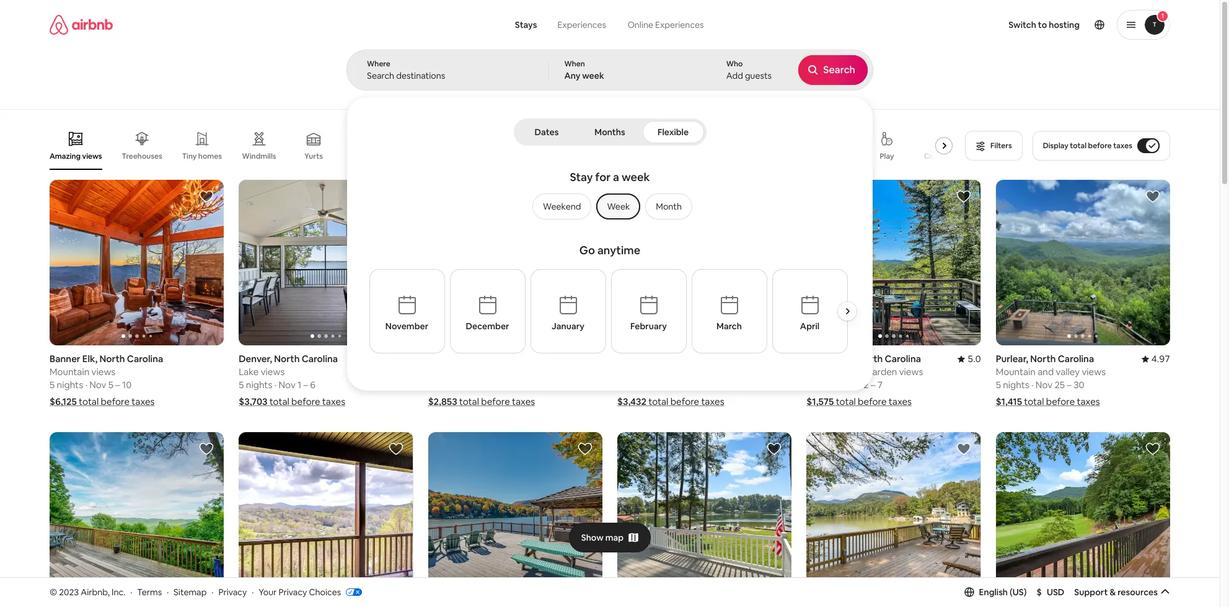Task type: vqa. For each thing, say whether or not it's contained in the screenshot.
bottommost Reservations
no



Task type: locate. For each thing, give the bounding box(es) containing it.
tiny
[[182, 151, 197, 161]]

· down elk,
[[85, 379, 87, 391]]

5 nights · nov 5 – 10 $3,432 total before taxes
[[618, 379, 725, 408]]

1 horizontal spatial add to wishlist: lake lure, north carolina image
[[1146, 442, 1161, 457]]

mountain down purlear,
[[996, 366, 1036, 378]]

who add guests
[[727, 59, 772, 81]]

2 north from the left
[[274, 353, 300, 365]]

north up valley
[[1031, 353, 1057, 365]]

2 carolina from the left
[[302, 353, 338, 365]]

1 experiences from the left
[[558, 19, 606, 30]]

1 add to wishlist: lake lure, north carolina image from the left
[[578, 442, 593, 457]]

7 5 from the left
[[428, 379, 433, 391]]

a
[[613, 170, 620, 184]]

bakersville,
[[807, 353, 856, 365]]

countryside
[[925, 151, 968, 161]]

and for nov
[[1038, 366, 1054, 378]]

nov left 25
[[1036, 379, 1053, 391]]

carolina up valley
[[1059, 353, 1095, 365]]

5.0 left purlear,
[[968, 353, 982, 365]]

· right terms link in the left of the page
[[167, 586, 169, 598]]

6 5 from the left
[[807, 379, 812, 391]]

north for bakersville, north carolina mountain and garden views 5 nights · jan 2 – 7 $1,575 total before taxes
[[858, 353, 883, 365]]

mountain down 'banner' at the left bottom of the page
[[50, 366, 89, 378]]

stays button
[[505, 12, 547, 37]]

before right $6,125
[[101, 396, 130, 408]]

3 nov from the left
[[658, 379, 674, 391]]

1 5.0 from the left
[[400, 353, 413, 365]]

1 north from the left
[[99, 353, 125, 365]]

online experiences link
[[617, 12, 715, 37]]

nov inside 5 nights · nov 3 – 8 $2,853 total before taxes
[[468, 379, 485, 391]]

banner elk, north carolina mountain views 5 nights · nov 5 – 10 $6,125 total before taxes
[[50, 353, 163, 408]]

stays tab panel
[[347, 50, 874, 391]]

treehouses
[[122, 151, 162, 161]]

dates button
[[516, 121, 578, 143]]

·
[[85, 379, 87, 391], [275, 379, 277, 391], [653, 379, 655, 391], [843, 379, 845, 391], [464, 379, 466, 391], [1032, 379, 1034, 391], [130, 586, 132, 598], [167, 586, 169, 598], [212, 586, 214, 598], [252, 586, 254, 598]]

3 5 from the left
[[239, 379, 244, 391]]

0 horizontal spatial and
[[849, 366, 865, 378]]

3 nights from the left
[[625, 379, 651, 391]]

before down 2
[[858, 396, 887, 408]]

5
[[50, 379, 55, 391], [108, 379, 113, 391], [239, 379, 244, 391], [618, 379, 623, 391], [676, 379, 682, 391], [807, 379, 812, 391], [428, 379, 433, 391], [996, 379, 1002, 391]]

nov left 6 on the left bottom of page
[[279, 379, 296, 391]]

1 horizontal spatial 5.0
[[779, 353, 792, 365]]

4 north from the left
[[858, 353, 883, 365]]

before down 3
[[481, 396, 510, 408]]

before right display
[[1089, 141, 1112, 151]]

north for denver, north carolina lake views 5 nights · nov 1 – 6 $3,703 total before taxes
[[274, 353, 300, 365]]

valley
[[1057, 366, 1080, 378]]

1 horizontal spatial mountain
[[807, 366, 847, 378]]

before down 6 on the left bottom of page
[[292, 396, 320, 408]]

terms · sitemap · privacy ·
[[137, 586, 254, 598]]

nov down elk,
[[89, 379, 106, 391]]

1 horizontal spatial privacy
[[279, 586, 307, 598]]

total
[[1071, 141, 1087, 151], [79, 396, 99, 408], [270, 396, 290, 408], [649, 396, 669, 408], [836, 396, 856, 408], [459, 396, 479, 408], [1025, 396, 1045, 408]]

1 carolina from the left
[[127, 353, 163, 365]]

nov inside denver, north carolina lake views 5 nights · nov 1 – 6 $3,703 total before taxes
[[279, 379, 296, 391]]

online experiences
[[628, 19, 704, 30]]

1 nov from the left
[[89, 379, 106, 391]]

2 horizontal spatial 5.0
[[968, 353, 982, 365]]

total inside bakersville, north carolina mountain and garden views 5 nights · jan 2 – 7 $1,575 total before taxes
[[836, 396, 856, 408]]

show
[[582, 532, 604, 543]]

2 10 from the left
[[690, 379, 700, 391]]

north right fort,
[[658, 353, 684, 365]]

total inside banner elk, north carolina mountain views 5 nights · nov 5 – 10 $6,125 total before taxes
[[79, 396, 99, 408]]

carolina right elk,
[[127, 353, 163, 365]]

garden
[[867, 366, 898, 378]]

0 horizontal spatial 10
[[122, 379, 132, 391]]

2 horizontal spatial mountain
[[996, 366, 1036, 378]]

go anytime group
[[369, 238, 862, 375]]

experiences up when
[[558, 19, 606, 30]]

· left "jan"
[[843, 379, 845, 391]]

carolina for purlear, north carolina mountain and valley views 5 nights · nov 25 – 30 $1,415 total before taxes
[[1059, 353, 1095, 365]]

1 – from the left
[[116, 379, 120, 391]]

$1,575
[[807, 396, 834, 408]]

inc.
[[112, 586, 125, 598]]

1
[[1162, 12, 1165, 20], [298, 379, 302, 391]]

carolina inside bakersville, north carolina mountain and garden views 5 nights · jan 2 – 7 $1,575 total before taxes
[[885, 353, 922, 365]]

total right $6,125
[[79, 396, 99, 408]]

5 – from the left
[[494, 379, 499, 391]]

map
[[606, 532, 624, 543]]

8 5 from the left
[[996, 379, 1002, 391]]

views right amazing
[[82, 151, 102, 161]]

©
[[50, 586, 57, 598]]

november
[[386, 321, 429, 332]]

carolina up 6 on the left bottom of page
[[302, 353, 338, 365]]

privacy left your
[[219, 586, 247, 598]]

amazing views
[[50, 151, 102, 161]]

nights up $6,125
[[57, 379, 83, 391]]

4 nov from the left
[[468, 379, 485, 391]]

5 nights from the left
[[435, 379, 462, 391]]

add to wishlist: seven devils, north carolina image
[[199, 442, 214, 457]]

1 horizontal spatial 1
[[1162, 12, 1165, 20]]

mountain
[[50, 366, 89, 378], [807, 366, 847, 378], [996, 366, 1036, 378]]

0 horizontal spatial week
[[583, 70, 605, 81]]

· left 25
[[1032, 379, 1034, 391]]

fort,
[[635, 353, 656, 365]]

group containing weekend
[[528, 193, 693, 220]]

2 and from the left
[[1038, 366, 1054, 378]]

– inside 5 nights · nov 3 – 8 $2,853 total before taxes
[[494, 379, 499, 391]]

total right "$3,703"
[[270, 396, 290, 408]]

None search field
[[347, 0, 874, 391]]

carolina inside denver, north carolina lake views 5 nights · nov 1 – 6 $3,703 total before taxes
[[302, 353, 338, 365]]

week
[[607, 201, 630, 212]]

4 5 from the left
[[618, 379, 623, 391]]

1 5.0 out of 5 average rating image from the left
[[390, 353, 413, 365]]

week right a
[[622, 170, 650, 184]]

· right inc.
[[130, 586, 132, 598]]

nights up '$3,432'
[[625, 379, 651, 391]]

· left 3
[[464, 379, 466, 391]]

tab list containing dates
[[516, 118, 704, 146]]

1 horizontal spatial 10
[[690, 379, 700, 391]]

– inside "purlear, north carolina mountain and valley views 5 nights · nov 25 – 30 $1,415 total before taxes"
[[1068, 379, 1072, 391]]

tab list
[[516, 118, 704, 146]]

1 vertical spatial add to wishlist: banner elk, north carolina image
[[389, 442, 404, 457]]

add to wishlist: bakersville, north carolina image
[[957, 189, 972, 204]]

taxes inside "purlear, north carolina mountain and valley views 5 nights · nov 25 – 30 $1,415 total before taxes"
[[1078, 396, 1101, 408]]

airbnb,
[[81, 586, 110, 598]]

nights inside 5 nights · nov 3 – 8 $2,853 total before taxes
[[435, 379, 462, 391]]

10
[[122, 379, 132, 391], [690, 379, 700, 391]]

carolina up the garden on the bottom right
[[885, 353, 922, 365]]

$2,853
[[428, 396, 457, 408]]

denver, north carolina lake views 5 nights · nov 1 – 6 $3,703 total before taxes
[[239, 353, 345, 408]]

nights inside "purlear, north carolina mountain and valley views 5 nights · nov 25 – 30 $1,415 total before taxes"
[[1004, 379, 1030, 391]]

total right $2,853
[[459, 396, 479, 408]]

views inside "purlear, north carolina mountain and valley views 5 nights · nov 25 – 30 $1,415 total before taxes"
[[1082, 366, 1106, 378]]

tiny homes
[[182, 151, 222, 161]]

0 horizontal spatial add to wishlist: banner elk, north carolina image
[[199, 189, 214, 204]]

5 carolina from the left
[[488, 353, 525, 365]]

who
[[727, 59, 743, 69]]

4.97
[[1152, 353, 1171, 365]]

views down denver,
[[261, 366, 285, 378]]

$ usd
[[1037, 587, 1065, 598]]

before inside 'button'
[[1089, 141, 1112, 151]]

taxes inside 5 nights · nov 3 – 8 $2,853 total before taxes
[[512, 396, 535, 408]]

and inside "purlear, north carolina mountain and valley views 5 nights · nov 25 – 30 $1,415 total before taxes"
[[1038, 366, 1054, 378]]

· left privacy link
[[212, 586, 214, 598]]

and left valley
[[1038, 366, 1054, 378]]

play
[[880, 151, 895, 161]]

total inside 5 nights · nov 3 – 8 $2,853 total before taxes
[[459, 396, 479, 408]]

privacy right your
[[279, 586, 307, 598]]

nights down lake
[[246, 379, 273, 391]]

1 mountain from the left
[[50, 366, 89, 378]]

2 – from the left
[[304, 379, 308, 391]]

add
[[727, 70, 744, 81]]

north right denver,
[[274, 353, 300, 365]]

taxes inside denver, north carolina lake views 5 nights · nov 1 – 6 $3,703 total before taxes
[[322, 396, 345, 408]]

north inside bakersville, north carolina mountain and garden views 5 nights · jan 2 – 7 $1,575 total before taxes
[[858, 353, 883, 365]]

taxes inside bakersville, north carolina mountain and garden views 5 nights · jan 2 – 7 $1,575 total before taxes
[[889, 396, 912, 408]]

before down old fort, north carolina
[[671, 396, 700, 408]]

4 – from the left
[[871, 379, 876, 391]]

north
[[99, 353, 125, 365], [274, 353, 300, 365], [658, 353, 684, 365], [858, 353, 883, 365], [461, 353, 486, 365], [1031, 353, 1057, 365]]

group
[[50, 122, 968, 170], [50, 180, 224, 346], [239, 180, 413, 346], [428, 180, 603, 346], [443, 180, 792, 346], [807, 180, 982, 346], [996, 180, 1171, 346], [528, 193, 693, 220], [50, 432, 224, 598], [239, 432, 413, 598], [428, 432, 603, 598], [618, 432, 792, 598], [807, 432, 982, 598], [996, 432, 1171, 598]]

carolina for boone, north carolina
[[488, 353, 525, 365]]

carolina down march in the right bottom of the page
[[686, 353, 722, 365]]

· inside 5 nights · nov 3 – 8 $2,853 total before taxes
[[464, 379, 466, 391]]

5 inside bakersville, north carolina mountain and garden views 5 nights · jan 2 – 7 $1,575 total before taxes
[[807, 379, 812, 391]]

mountain for mountain and garden views
[[807, 366, 847, 378]]

1 horizontal spatial and
[[1038, 366, 1054, 378]]

views inside 'group'
[[82, 151, 102, 161]]

mountain inside bakersville, north carolina mountain and garden views 5 nights · jan 2 – 7 $1,575 total before taxes
[[807, 366, 847, 378]]

purlear,
[[996, 353, 1029, 365]]

(us)
[[1010, 587, 1027, 598]]

2 5 from the left
[[108, 379, 113, 391]]

taxes
[[1114, 141, 1133, 151], [132, 396, 155, 408], [322, 396, 345, 408], [702, 396, 725, 408], [889, 396, 912, 408], [512, 396, 535, 408], [1078, 396, 1101, 408]]

2 add to wishlist: lake lure, north carolina image from the left
[[1146, 442, 1161, 457]]

$3,432
[[618, 396, 647, 408]]

· inside bakersville, north carolina mountain and garden views 5 nights · jan 2 – 7 $1,575 total before taxes
[[843, 379, 845, 391]]

6 north from the left
[[1031, 353, 1057, 365]]

flexible
[[658, 127, 689, 138]]

3 5.0 from the left
[[968, 353, 982, 365]]

online
[[628, 19, 654, 30]]

3 – from the left
[[684, 379, 688, 391]]

0 vertical spatial 1
[[1162, 12, 1165, 20]]

2 nov from the left
[[279, 379, 296, 391]]

february button
[[611, 269, 687, 354]]

north inside banner elk, north carolina mountain views 5 nights · nov 5 – 10 $6,125 total before taxes
[[99, 353, 125, 365]]

total right $1,415
[[1025, 396, 1045, 408]]

boone,
[[428, 353, 459, 365]]

banner
[[50, 353, 80, 365]]

5 north from the left
[[461, 353, 486, 365]]

filters button
[[966, 131, 1023, 161]]

north right elk,
[[99, 353, 125, 365]]

5.0 left "bakersville,"
[[779, 353, 792, 365]]

$3,703
[[239, 396, 268, 408]]

nov left 3
[[468, 379, 485, 391]]

english (us)
[[980, 587, 1027, 598]]

views inside bakersville, north carolina mountain and garden views 5 nights · jan 2 – 7 $1,575 total before taxes
[[900, 366, 924, 378]]

jan
[[847, 379, 862, 391]]

views up 30
[[1082, 366, 1106, 378]]

terms link
[[137, 586, 162, 598]]

show map button
[[569, 523, 651, 552]]

privacy
[[219, 586, 247, 598], [279, 586, 307, 598]]

add to wishlist: boone, north carolina image
[[578, 189, 593, 204]]

– inside the 5 nights · nov 5 – 10 $3,432 total before taxes
[[684, 379, 688, 391]]

carolina up '8'
[[488, 353, 525, 365]]

1 horizontal spatial experiences
[[656, 19, 704, 30]]

privacy link
[[219, 586, 247, 598]]

views
[[82, 151, 102, 161], [92, 366, 116, 378], [261, 366, 285, 378], [900, 366, 924, 378], [1082, 366, 1106, 378]]

6 nights from the left
[[1004, 379, 1030, 391]]

carolina
[[127, 353, 163, 365], [302, 353, 338, 365], [686, 353, 722, 365], [885, 353, 922, 365], [488, 353, 525, 365], [1059, 353, 1095, 365]]

1 horizontal spatial week
[[622, 170, 650, 184]]

views down elk,
[[92, 366, 116, 378]]

1 5 from the left
[[50, 379, 55, 391]]

1 10 from the left
[[122, 379, 132, 391]]

2 mountain from the left
[[807, 366, 847, 378]]

2 privacy from the left
[[279, 586, 307, 598]]

before down 25
[[1047, 396, 1076, 408]]

5.0 out of 5 average rating image down november
[[390, 353, 413, 365]]

experiences right online
[[656, 19, 704, 30]]

nov down old fort, north carolina
[[658, 379, 674, 391]]

· down fort,
[[653, 379, 655, 391]]

before inside "purlear, north carolina mountain and valley views 5 nights · nov 25 – 30 $1,415 total before taxes"
[[1047, 396, 1076, 408]]

5.0
[[400, 353, 413, 365], [779, 353, 792, 365], [968, 353, 982, 365]]

1 vertical spatial 1
[[298, 379, 302, 391]]

total down "jan"
[[836, 396, 856, 408]]

mountain down "bakersville,"
[[807, 366, 847, 378]]

add to wishlist: lake lure, north carolina image
[[578, 442, 593, 457], [1146, 442, 1161, 457]]

views inside denver, north carolina lake views 5 nights · nov 1 – 6 $3,703 total before taxes
[[261, 366, 285, 378]]

3 north from the left
[[658, 353, 684, 365]]

and up "jan"
[[849, 366, 865, 378]]

5.0 out of 5 average rating image left purlear,
[[958, 353, 982, 365]]

before inside banner elk, north carolina mountain views 5 nights · nov 5 – 10 $6,125 total before taxes
[[101, 396, 130, 408]]

total right display
[[1071, 141, 1087, 151]]

$1,415
[[996, 396, 1023, 408]]

2 nights from the left
[[246, 379, 273, 391]]

experiences
[[558, 19, 606, 30], [656, 19, 704, 30]]

week inside group
[[622, 170, 650, 184]]

lake
[[239, 366, 259, 378]]

1 and from the left
[[849, 366, 865, 378]]

usd
[[1047, 587, 1065, 598]]

0 horizontal spatial 5.0 out of 5 average rating image
[[390, 353, 413, 365]]

0 vertical spatial week
[[583, 70, 605, 81]]

6 – from the left
[[1068, 379, 1072, 391]]

total inside denver, north carolina lake views 5 nights · nov 1 – 6 $3,703 total before taxes
[[270, 396, 290, 408]]

stays
[[515, 19, 537, 30]]

1 vertical spatial week
[[622, 170, 650, 184]]

3 mountain from the left
[[996, 366, 1036, 378]]

support
[[1075, 587, 1109, 598]]

4 nights from the left
[[814, 379, 841, 391]]

5.0 out of 5 average rating image
[[390, 353, 413, 365], [958, 353, 982, 365]]

4 carolina from the left
[[885, 353, 922, 365]]

0 horizontal spatial mountain
[[50, 366, 89, 378]]

nights up the $1,575
[[814, 379, 841, 391]]

5 inside 5 nights · nov 3 – 8 $2,853 total before taxes
[[428, 379, 433, 391]]

stay for a week group
[[409, 165, 812, 238]]

0 horizontal spatial add to wishlist: lake lure, north carolina image
[[578, 442, 593, 457]]

1 nights from the left
[[57, 379, 83, 391]]

· inside "purlear, north carolina mountain and valley views 5 nights · nov 25 – 30 $1,415 total before taxes"
[[1032, 379, 1034, 391]]

5 nov from the left
[[1036, 379, 1053, 391]]

· inside banner elk, north carolina mountain views 5 nights · nov 5 – 10 $6,125 total before taxes
[[85, 379, 87, 391]]

months button
[[580, 121, 640, 143]]

0 horizontal spatial experiences
[[558, 19, 606, 30]]

april button
[[772, 269, 848, 354]]

add to wishlist: banner elk, north carolina image
[[199, 189, 214, 204], [389, 442, 404, 457]]

north up the garden on the bottom right
[[858, 353, 883, 365]]

mountain inside "purlear, north carolina mountain and valley views 5 nights · nov 25 – 30 $1,415 total before taxes"
[[996, 366, 1036, 378]]

nights up $2,853
[[435, 379, 462, 391]]

and inside bakersville, north carolina mountain and garden views 5 nights · jan 2 – 7 $1,575 total before taxes
[[849, 366, 865, 378]]

carolina inside "purlear, north carolina mountain and valley views 5 nights · nov 25 – 30 $1,415 total before taxes"
[[1059, 353, 1095, 365]]

views right the garden on the bottom right
[[900, 366, 924, 378]]

total right '$3,432'
[[649, 396, 669, 408]]

6 carolina from the left
[[1059, 353, 1095, 365]]

5.0 down november
[[400, 353, 413, 365]]

1 horizontal spatial add to wishlist: banner elk, north carolina image
[[389, 442, 404, 457]]

north inside denver, north carolina lake views 5 nights · nov 1 – 6 $3,703 total before taxes
[[274, 353, 300, 365]]

· left 6 on the left bottom of page
[[275, 379, 277, 391]]

north right boone,
[[461, 353, 486, 365]]

1 horizontal spatial 5.0 out of 5 average rating image
[[958, 353, 982, 365]]

0 horizontal spatial privacy
[[219, 586, 247, 598]]

· inside the 5 nights · nov 5 – 10 $3,432 total before taxes
[[653, 379, 655, 391]]

hosting
[[1050, 19, 1080, 30]]

north inside "purlear, north carolina mountain and valley views 5 nights · nov 25 – 30 $1,415 total before taxes"
[[1031, 353, 1057, 365]]

1 button
[[1118, 10, 1171, 40]]

2 5.0 out of 5 average rating image from the left
[[958, 353, 982, 365]]

purlear, north carolina mountain and valley views 5 nights · nov 25 – 30 $1,415 total before taxes
[[996, 353, 1106, 408]]

group inside stay for a week group
[[528, 193, 693, 220]]

0 horizontal spatial 1
[[298, 379, 302, 391]]

week right any
[[583, 70, 605, 81]]

4.86 out of 5 average rating image
[[574, 353, 603, 365]]

nov
[[89, 379, 106, 391], [279, 379, 296, 391], [658, 379, 674, 391], [468, 379, 485, 391], [1036, 379, 1053, 391]]

1 inside denver, north carolina lake views 5 nights · nov 1 – 6 $3,703 total before taxes
[[298, 379, 302, 391]]

nights up $1,415
[[1004, 379, 1030, 391]]

total inside the 5 nights · nov 5 – 10 $3,432 total before taxes
[[649, 396, 669, 408]]

add to wishlist: purlear, north carolina image
[[1146, 189, 1161, 204]]

0 horizontal spatial 5.0
[[400, 353, 413, 365]]

3 carolina from the left
[[686, 353, 722, 365]]



Task type: describe. For each thing, give the bounding box(es) containing it.
week inside when any week
[[583, 70, 605, 81]]

display total before taxes button
[[1033, 131, 1171, 161]]

windmills
[[242, 151, 276, 161]]

any
[[565, 70, 581, 81]]

· left your
[[252, 586, 254, 598]]

english
[[980, 587, 1008, 598]]

support & resources button
[[1075, 587, 1171, 598]]

anytime
[[598, 243, 641, 257]]

Where field
[[367, 70, 529, 81]]

before inside 5 nights · nov 3 – 8 $2,853 total before taxes
[[481, 396, 510, 408]]

nights inside banner elk, north carolina mountain views 5 nights · nov 5 – 10 $6,125 total before taxes
[[57, 379, 83, 391]]

privacy inside 'link'
[[279, 586, 307, 598]]

february
[[631, 321, 667, 332]]

experiences button
[[547, 12, 617, 37]]

april
[[801, 321, 820, 332]]

5.0 out of 5 average rating image for bakersville, north carolina mountain and garden views 5 nights · jan 2 – 7 $1,575 total before taxes
[[958, 353, 982, 365]]

go anytime
[[580, 243, 641, 257]]

resources
[[1118, 587, 1158, 598]]

switch
[[1009, 19, 1037, 30]]

experiences inside button
[[558, 19, 606, 30]]

none search field containing stay for a week
[[347, 0, 874, 391]]

total inside "purlear, north carolina mountain and valley views 5 nights · nov 25 – 30 $1,415 total before taxes"
[[1025, 396, 1045, 408]]

stay
[[570, 170, 593, 184]]

1 privacy from the left
[[219, 586, 247, 598]]

north for purlear, north carolina mountain and valley views 5 nights · nov 25 – 30 $1,415 total before taxes
[[1031, 353, 1057, 365]]

mountain inside banner elk, north carolina mountain views 5 nights · nov 5 – 10 $6,125 total before taxes
[[50, 366, 89, 378]]

december
[[466, 321, 509, 332]]

10 inside banner elk, north carolina mountain views 5 nights · nov 5 – 10 $6,125 total before taxes
[[122, 379, 132, 391]]

25
[[1055, 379, 1066, 391]]

2023
[[59, 586, 79, 598]]

1 inside dropdown button
[[1162, 12, 1165, 20]]

nov inside the 5 nights · nov 5 – 10 $3,432 total before taxes
[[658, 379, 674, 391]]

terms
[[137, 586, 162, 598]]

march
[[717, 321, 742, 332]]

$6,125
[[50, 396, 77, 408]]

nights inside bakersville, north carolina mountain and garden views 5 nights · jan 2 – 7 $1,575 total before taxes
[[814, 379, 841, 391]]

tab list inside stays tab panel
[[516, 118, 704, 146]]

your privacy choices
[[259, 586, 341, 598]]

mountain for mountain and valley views
[[996, 366, 1036, 378]]

8
[[501, 379, 506, 391]]

yurts
[[305, 151, 323, 161]]

to
[[1039, 19, 1048, 30]]

january
[[552, 321, 585, 332]]

views inside banner elk, north carolina mountain views 5 nights · nov 5 – 10 $6,125 total before taxes
[[92, 366, 116, 378]]

nights inside denver, north carolina lake views 5 nights · nov 1 – 6 $3,703 total before taxes
[[246, 379, 273, 391]]

display total before taxes
[[1044, 141, 1133, 151]]

add to wishlist: mooresville, north carolina image
[[767, 442, 782, 457]]

10 inside the 5 nights · nov 5 – 10 $3,432 total before taxes
[[690, 379, 700, 391]]

your
[[259, 586, 277, 598]]

english (us) button
[[965, 587, 1027, 598]]

4.97 out of 5 average rating image
[[1142, 353, 1171, 365]]

go
[[580, 243, 595, 257]]

6
[[310, 379, 316, 391]]

taxes inside banner elk, north carolina mountain views 5 nights · nov 5 – 10 $6,125 total before taxes
[[132, 396, 155, 408]]

2 5.0 from the left
[[779, 353, 792, 365]]

filters
[[991, 141, 1013, 151]]

taxes inside the 5 nights · nov 5 – 10 $3,432 total before taxes
[[702, 396, 725, 408]]

taxes inside 'button'
[[1114, 141, 1133, 151]]

carolina for bakersville, north carolina mountain and garden views 5 nights · jan 2 – 7 $1,575 total before taxes
[[885, 353, 922, 365]]

switch to hosting link
[[1002, 12, 1088, 38]]

sitemap
[[174, 586, 207, 598]]

· inside denver, north carolina lake views 5 nights · nov 1 – 6 $3,703 total before taxes
[[275, 379, 277, 391]]

profile element
[[734, 0, 1171, 50]]

switch to hosting
[[1009, 19, 1080, 30]]

flexible button
[[643, 121, 704, 143]]

denver,
[[239, 353, 272, 365]]

group containing amazing views
[[50, 122, 968, 170]]

show map
[[582, 532, 624, 543]]

nights inside the 5 nights · nov 5 – 10 $3,432 total before taxes
[[625, 379, 651, 391]]

nov inside banner elk, north carolina mountain views 5 nights · nov 5 – 10 $6,125 total before taxes
[[89, 379, 106, 391]]

3
[[487, 379, 492, 391]]

7
[[878, 379, 883, 391]]

november button
[[369, 269, 445, 354]]

homes
[[198, 151, 222, 161]]

carolina for denver, north carolina lake views 5 nights · nov 1 – 6 $3,703 total before taxes
[[302, 353, 338, 365]]

your privacy choices link
[[259, 586, 362, 598]]

and for jan
[[849, 366, 865, 378]]

$
[[1037, 587, 1042, 598]]

stay for a week
[[570, 170, 650, 184]]

choices
[[309, 586, 341, 598]]

display
[[1044, 141, 1069, 151]]

old
[[618, 353, 633, 365]]

total inside 'button'
[[1071, 141, 1087, 151]]

30
[[1074, 379, 1085, 391]]

old fort, north carolina
[[618, 353, 722, 365]]

when
[[565, 59, 585, 69]]

month
[[656, 201, 682, 212]]

© 2023 airbnb, inc. ·
[[50, 586, 132, 598]]

nov inside "purlear, north carolina mountain and valley views 5 nights · nov 25 – 30 $1,415 total before taxes"
[[1036, 379, 1053, 391]]

march button
[[692, 269, 767, 354]]

2
[[864, 379, 869, 391]]

2 experiences from the left
[[656, 19, 704, 30]]

support & resources
[[1075, 587, 1158, 598]]

5 inside "purlear, north carolina mountain and valley views 5 nights · nov 25 – 30 $1,415 total before taxes"
[[996, 379, 1002, 391]]

5 inside denver, north carolina lake views 5 nights · nov 1 – 6 $3,703 total before taxes
[[239, 379, 244, 391]]

4.86
[[584, 353, 603, 365]]

5.0 out of 5 average rating image for denver, north carolina lake views 5 nights · nov 1 – 6 $3,703 total before taxes
[[390, 353, 413, 365]]

guests
[[745, 70, 772, 81]]

– inside bakersville, north carolina mountain and garden views 5 nights · jan 2 – 7 $1,575 total before taxes
[[871, 379, 876, 391]]

north for boone, north carolina
[[461, 353, 486, 365]]

5 5 from the left
[[676, 379, 682, 391]]

where
[[367, 59, 391, 69]]

– inside denver, north carolina lake views 5 nights · nov 1 – 6 $3,703 total before taxes
[[304, 379, 308, 391]]

sitemap link
[[174, 586, 207, 598]]

boone, north carolina
[[428, 353, 525, 365]]

when any week
[[565, 59, 605, 81]]

before inside denver, north carolina lake views 5 nights · nov 1 – 6 $3,703 total before taxes
[[292, 396, 320, 408]]

5.0 out of 5 average rating image
[[769, 353, 792, 365]]

what can we help you find? tab list
[[505, 12, 617, 37]]

elk,
[[82, 353, 97, 365]]

before inside bakersville, north carolina mountain and garden views 5 nights · jan 2 – 7 $1,575 total before taxes
[[858, 396, 887, 408]]

months
[[595, 127, 626, 138]]

carolina inside banner elk, north carolina mountain views 5 nights · nov 5 – 10 $6,125 total before taxes
[[127, 353, 163, 365]]

january button
[[531, 269, 606, 354]]

– inside banner elk, north carolina mountain views 5 nights · nov 5 – 10 $6,125 total before taxes
[[116, 379, 120, 391]]

before inside the 5 nights · nov 5 – 10 $3,432 total before taxes
[[671, 396, 700, 408]]

0 vertical spatial add to wishlist: banner elk, north carolina image
[[199, 189, 214, 204]]

add to wishlist: lake lure, north carolina image
[[957, 442, 972, 457]]

december button
[[450, 269, 526, 354]]

5 nights · nov 3 – 8 $2,853 total before taxes
[[428, 379, 535, 408]]



